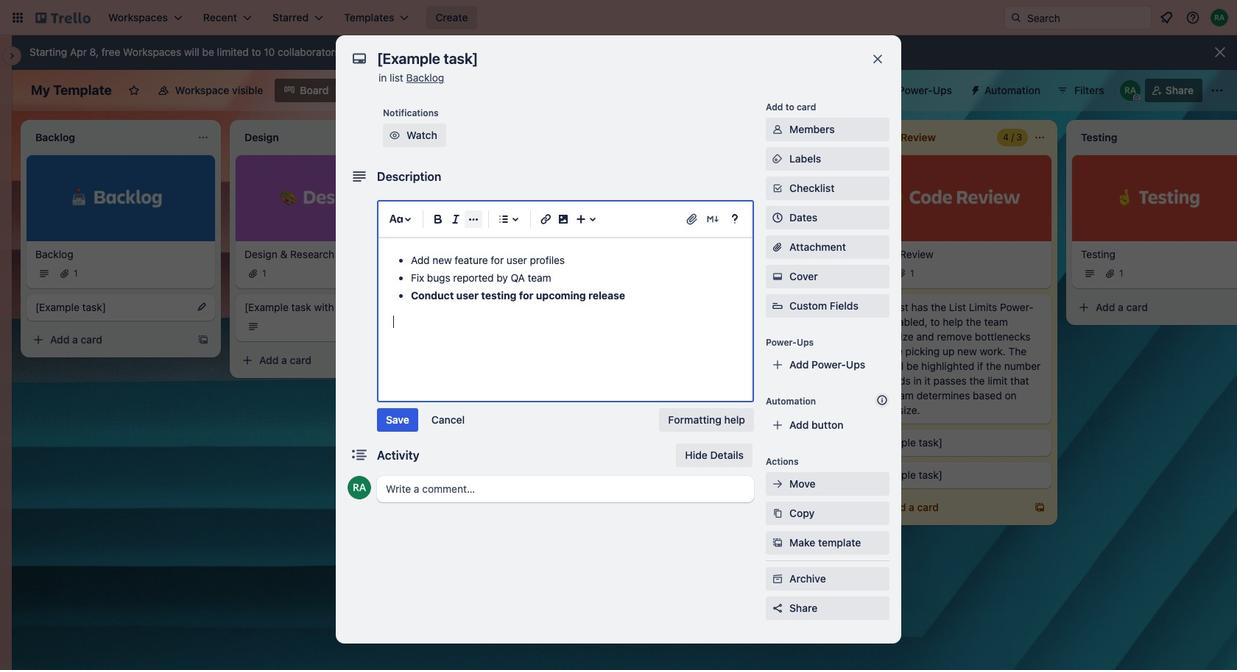Task type: locate. For each thing, give the bounding box(es) containing it.
share
[[1166, 84, 1194, 96], [789, 602, 818, 615]]

for down qa at the left top
[[519, 289, 533, 302]]

members link
[[766, 118, 890, 141]]

new inside add new feature for user profiles fix bugs reported by qa team conduct user testing for upcoming release
[[432, 254, 452, 267]]

1 vertical spatial be
[[907, 360, 919, 372]]

sm image inside copy link
[[770, 507, 785, 521]]

1 vertical spatial new
[[957, 345, 977, 358]]

list up 'enabled,'
[[895, 301, 909, 313]]

sm image down 'actions'
[[770, 477, 785, 492]]

1 horizontal spatial will
[[888, 360, 904, 372]]

sm image for copy
[[770, 507, 785, 521]]

this
[[872, 301, 892, 313]]

bugs
[[427, 272, 450, 284]]

to do link
[[454, 247, 624, 262]]

&
[[280, 248, 287, 260]]

power-ups
[[898, 84, 952, 96], [766, 337, 814, 348]]

2 sm image from the top
[[770, 477, 785, 492]]

to up and
[[930, 316, 940, 328]]

2 vertical spatial to
[[930, 316, 940, 328]]

1 horizontal spatial automation
[[985, 84, 1040, 96]]

2 vertical spatial [example task]
[[872, 469, 943, 481]]

sm image inside make template link
[[770, 536, 785, 551]]

up up highlighted
[[943, 345, 955, 358]]

formatting
[[668, 414, 722, 426]]

0 vertical spatial be
[[202, 46, 214, 58]]

create from template… image
[[616, 302, 627, 313], [197, 334, 209, 346]]

0 horizontal spatial ruby anderson (rubyanderson7) image
[[348, 476, 371, 500]]

limited
[[217, 46, 249, 58]]

automation up the 'add button'
[[766, 396, 816, 407]]

share left show menu image
[[1166, 84, 1194, 96]]

1 horizontal spatial share
[[1166, 84, 1194, 96]]

0 horizontal spatial new
[[432, 254, 452, 267]]

designs]
[[337, 301, 378, 313]]

limits
[[969, 301, 997, 313]]

up
[[872, 316, 884, 328], [943, 345, 955, 358]]

0 vertical spatial help
[[943, 316, 963, 328]]

testing
[[481, 289, 517, 302]]

sm image inside cover link
[[770, 270, 785, 284]]

new up bugs
[[432, 254, 452, 267]]

add button button
[[766, 414, 890, 437]]

1 vertical spatial ruby anderson (rubyanderson7) image
[[348, 476, 371, 500]]

sm image inside labels link
[[770, 152, 785, 166]]

0 horizontal spatial share
[[789, 602, 818, 615]]

work.
[[980, 345, 1006, 358]]

0 horizontal spatial create from template… image
[[197, 334, 209, 346]]

ruby anderson (rubyanderson7) image
[[1120, 80, 1140, 101], [348, 476, 371, 500]]

dates button
[[766, 206, 890, 230]]

0 vertical spatial user
[[506, 254, 527, 267]]

for
[[491, 254, 504, 267], [519, 289, 533, 302]]

1 vertical spatial power-ups
[[766, 337, 814, 348]]

help up remove
[[943, 316, 963, 328]]

share for the top share button
[[1166, 84, 1194, 96]]

sm image inside watch button
[[387, 128, 402, 143]]

picking
[[905, 345, 940, 358]]

to inside this list has the list limits power- up enabled, to help the team prioritize and remove bottlenecks before picking up new work. the list will be highlighted if the number of cards in it passes the limit that the team determines based on team size.
[[930, 316, 940, 328]]

release
[[588, 289, 625, 302]]

share button down archive link
[[766, 597, 890, 621]]

1 vertical spatial help
[[724, 414, 745, 426]]

text styles image
[[387, 211, 405, 228]]

sm image left the labels
[[770, 152, 785, 166]]

attachment
[[789, 241, 846, 253]]

1 vertical spatial ups
[[797, 337, 814, 348]]

testing
[[1081, 248, 1116, 260]]

1 1 from the left
[[74, 268, 78, 279]]

list down more
[[390, 71, 403, 84]]

editor toolbar toolbar
[[384, 208, 747, 231]]

design & research
[[244, 248, 334, 260]]

1 horizontal spatial to
[[786, 102, 794, 113]]

attach and insert link image
[[685, 212, 700, 227]]

board
[[300, 84, 329, 96]]

3 1 from the left
[[492, 268, 496, 279]]

sm image left make
[[770, 536, 785, 551]]

team left size.
[[872, 404, 896, 416]]

1 horizontal spatial new
[[957, 345, 977, 358]]

0 horizontal spatial to
[[252, 46, 261, 58]]

and
[[916, 330, 934, 343]]

0 horizontal spatial in
[[379, 71, 387, 84]]

sm image inside move link
[[770, 477, 785, 492]]

list for in
[[390, 71, 403, 84]]

by
[[497, 272, 508, 284]]

1 vertical spatial automation
[[766, 396, 816, 407]]

lists image
[[495, 211, 513, 228]]

5 1 from the left
[[1119, 268, 1123, 279]]

sm image left copy
[[770, 507, 785, 521]]

add inside button
[[789, 419, 809, 432]]

to up members
[[786, 102, 794, 113]]

0 vertical spatial power-ups
[[898, 84, 952, 96]]

2 horizontal spatial list
[[895, 301, 909, 313]]

Search field
[[1022, 7, 1151, 29]]

1 horizontal spatial user
[[506, 254, 527, 267]]

1 vertical spatial in
[[913, 375, 922, 387]]

research
[[290, 248, 334, 260]]

add
[[766, 102, 783, 113], [411, 254, 430, 267], [468, 301, 488, 313], [1096, 301, 1115, 313], [50, 333, 70, 346], [259, 354, 279, 366], [789, 359, 809, 371], [789, 419, 809, 432], [887, 501, 906, 514]]

help inside this list has the list limits power- up enabled, to help the team prioritize and remove bottlenecks before picking up new work. the list will be highlighted if the number of cards in it passes the limit that the team determines based on team size.
[[943, 316, 963, 328]]

in down more
[[379, 71, 387, 84]]

1 horizontal spatial ups
[[846, 359, 865, 371]]

1 vertical spatial share button
[[766, 597, 890, 621]]

automation up the 4 / 3
[[985, 84, 1040, 96]]

watch button
[[383, 124, 446, 147]]

will right workspaces
[[184, 46, 199, 58]]

to left 10
[[252, 46, 261, 58]]

sm image
[[770, 270, 785, 284], [770, 477, 785, 492], [770, 572, 785, 587]]

automation inside "button"
[[985, 84, 1040, 96]]

user down reported
[[456, 289, 479, 302]]

2 vertical spatial list
[[872, 360, 886, 372]]

0 horizontal spatial automation
[[766, 396, 816, 407]]

/
[[1011, 132, 1014, 143]]

new inside this list has the list limits power- up enabled, to help the team prioritize and remove bottlenecks before picking up new work. the list will be highlighted if the number of cards in it passes the limit that the team determines based on team size.
[[957, 345, 977, 358]]

filters
[[1074, 84, 1104, 96]]

in
[[379, 71, 387, 84], [913, 375, 922, 387]]

1 horizontal spatial ruby anderson (rubyanderson7) image
[[1120, 80, 1140, 101]]

fields
[[830, 300, 859, 312]]

share for left share button
[[789, 602, 818, 615]]

add a card
[[468, 301, 521, 313], [1096, 301, 1148, 313], [50, 333, 102, 346], [259, 354, 311, 366], [887, 501, 939, 514]]

1 horizontal spatial backlog link
[[406, 71, 444, 84]]

show menu image
[[1210, 83, 1225, 98]]

hide details
[[685, 449, 744, 462]]

be inside this list has the list limits power- up enabled, to help the team prioritize and remove bottlenecks before picking up new work. the list will be highlighted if the number of cards in it passes the limit that the team determines based on team size.
[[907, 360, 919, 372]]

[example task with designs]
[[244, 301, 378, 313]]

list up of
[[872, 360, 886, 372]]

[example task] for the [example task] link to the bottom
[[872, 469, 943, 481]]

4
[[1003, 132, 1009, 143]]

0 horizontal spatial for
[[491, 254, 504, 267]]

team down profiles
[[528, 272, 551, 284]]

2 horizontal spatial to
[[930, 316, 940, 328]]

sm image left the archive
[[770, 572, 785, 587]]

backlog link
[[406, 71, 444, 84], [35, 247, 206, 262]]

2 vertical spatial task]
[[919, 469, 943, 481]]

[example task with designs] link
[[244, 300, 415, 315]]

Write a comment text field
[[377, 476, 754, 503]]

1 horizontal spatial help
[[943, 316, 963, 328]]

1
[[74, 268, 78, 279], [262, 268, 266, 279], [492, 268, 496, 279], [910, 268, 914, 279], [1119, 268, 1123, 279]]

sm image left cover
[[770, 270, 785, 284]]

copy link
[[766, 502, 890, 526]]

task] for the [example task] link to the top
[[82, 301, 106, 313]]

conduct
[[411, 289, 454, 302]]

4 1 from the left
[[910, 268, 914, 279]]

1 vertical spatial sm image
[[770, 477, 785, 492]]

dates
[[789, 211, 818, 224]]

share button left show menu image
[[1145, 79, 1203, 102]]

archive link
[[766, 568, 890, 591]]

0 vertical spatial ups
[[933, 84, 952, 96]]

1 horizontal spatial share button
[[1145, 79, 1203, 102]]

the right has
[[931, 301, 946, 313]]

0 vertical spatial [example task] link
[[35, 300, 206, 315]]

0 vertical spatial new
[[432, 254, 452, 267]]

prioritize
[[872, 330, 914, 343]]

0 horizontal spatial backlog
[[35, 248, 73, 260]]

the right if at the right bottom
[[986, 360, 1001, 372]]

0 vertical spatial [example task]
[[35, 301, 106, 313]]

1 vertical spatial to
[[786, 102, 794, 113]]

task]
[[82, 301, 106, 313], [919, 436, 943, 449], [919, 469, 943, 481]]

will up cards on the bottom right of the page
[[888, 360, 904, 372]]

1 horizontal spatial in
[[913, 375, 922, 387]]

open information menu image
[[1186, 10, 1200, 25]]

move
[[789, 478, 816, 490]]

1 for backlog
[[74, 268, 78, 279]]

1 vertical spatial for
[[519, 289, 533, 302]]

0 vertical spatial task]
[[82, 301, 106, 313]]

None text field
[[370, 46, 856, 72]]

for up by
[[491, 254, 504, 267]]

0 vertical spatial to
[[252, 46, 261, 58]]

2 1 from the left
[[262, 268, 266, 279]]

1 horizontal spatial for
[[519, 289, 533, 302]]

Main content area, start typing to enter text. text field
[[393, 252, 738, 331]]

checklist button
[[766, 177, 890, 200]]

create from template… image down edit card image
[[197, 334, 209, 346]]

the down limits
[[966, 316, 981, 328]]

3 sm image from the top
[[770, 572, 785, 587]]

new down remove
[[957, 345, 977, 358]]

sm image inside archive link
[[770, 572, 785, 587]]

1 horizontal spatial up
[[943, 345, 955, 358]]

1 vertical spatial task]
[[919, 436, 943, 449]]

[example task]
[[35, 301, 106, 313], [872, 436, 943, 449], [872, 469, 943, 481]]

help
[[943, 316, 963, 328], [724, 414, 745, 426]]

will inside this list has the list limits power- up enabled, to help the team prioritize and remove bottlenecks before picking up new work. the list will be highlighted if the number of cards in it passes the limit that the team determines based on team size.
[[888, 360, 904, 372]]

card
[[797, 102, 816, 113], [499, 301, 521, 313], [1126, 301, 1148, 313], [81, 333, 102, 346], [290, 354, 311, 366], [917, 501, 939, 514]]

1 vertical spatial share
[[789, 602, 818, 615]]

sm image down add to card
[[770, 122, 785, 137]]

1 horizontal spatial be
[[907, 360, 919, 372]]

sm image left the watch
[[387, 128, 402, 143]]

0 vertical spatial list
[[390, 71, 403, 84]]

2 horizontal spatial ups
[[933, 84, 952, 96]]

highlighted
[[921, 360, 974, 372]]

0 horizontal spatial power-ups
[[766, 337, 814, 348]]

0 vertical spatial share button
[[1145, 79, 1203, 102]]

share down the archive
[[789, 602, 818, 615]]

hide details link
[[676, 444, 753, 468]]

about
[[402, 46, 430, 58]]

1 vertical spatial list
[[895, 301, 909, 313]]

up down this
[[872, 316, 884, 328]]

0 vertical spatial ruby anderson (rubyanderson7) image
[[1120, 80, 1140, 101]]

team up bottlenecks
[[984, 316, 1008, 328]]

0 vertical spatial sm image
[[770, 270, 785, 284]]

1 vertical spatial will
[[888, 360, 904, 372]]

[example task] for the [example task] link to the top
[[35, 301, 106, 313]]

be left the limited
[[202, 46, 214, 58]]

user up qa at the left top
[[506, 254, 527, 267]]

0 vertical spatial will
[[184, 46, 199, 58]]

sm image
[[770, 122, 785, 137], [387, 128, 402, 143], [770, 152, 785, 166], [770, 507, 785, 521], [770, 536, 785, 551]]

1 vertical spatial backlog link
[[35, 247, 206, 262]]

0 vertical spatial up
[[872, 316, 884, 328]]

copy
[[789, 507, 815, 520]]

sm image for members
[[770, 122, 785, 137]]

the
[[931, 301, 946, 313], [966, 316, 981, 328], [986, 360, 1001, 372], [970, 375, 985, 387], [872, 389, 887, 402]]

2 vertical spatial ups
[[846, 359, 865, 371]]

1 horizontal spatial power-ups
[[898, 84, 952, 96]]

number
[[1004, 360, 1041, 372]]

0 horizontal spatial ups
[[797, 337, 814, 348]]

in inside this list has the list limits power- up enabled, to help the team prioritize and remove bottlenecks before picking up new work. the list will be highlighted if the number of cards in it passes the limit that the team determines based on team size.
[[913, 375, 922, 387]]

0 notifications image
[[1158, 9, 1175, 27]]

help up 'details'
[[724, 414, 745, 426]]

0 vertical spatial share
[[1166, 84, 1194, 96]]

be down picking
[[907, 360, 919, 372]]

sm image inside members link
[[770, 122, 785, 137]]

1 sm image from the top
[[770, 270, 785, 284]]

in left the it
[[913, 375, 922, 387]]

0 vertical spatial automation
[[985, 84, 1040, 96]]

0 horizontal spatial list
[[390, 71, 403, 84]]

in list backlog
[[379, 71, 444, 84]]

0 horizontal spatial user
[[456, 289, 479, 302]]

has
[[911, 301, 928, 313]]

formatting help link
[[659, 409, 754, 432]]

this list has the list limits power- up enabled, to help the team prioritize and remove bottlenecks before picking up new work. the list will be highlighted if the number of cards in it passes the limit that the team determines based on team size.
[[872, 301, 1041, 416]]

1 horizontal spatial create from template… image
[[616, 302, 627, 313]]

more
[[375, 46, 400, 58]]

2 vertical spatial [example task] link
[[872, 468, 1043, 483]]

save
[[386, 414, 409, 426]]

a
[[490, 301, 496, 313], [1118, 301, 1124, 313], [72, 333, 78, 346], [281, 354, 287, 366], [909, 501, 914, 514]]

team inside add new feature for user profiles fix bugs reported by qa team conduct user testing for upcoming release
[[528, 272, 551, 284]]

review
[[900, 248, 934, 260]]

1 for code review
[[910, 268, 914, 279]]

1 vertical spatial [example task]
[[872, 436, 943, 449]]

power- inside this list has the list limits power- up enabled, to help the team prioritize and remove bottlenecks before picking up new work. the list will be highlighted if the number of cards in it passes the limit that the team determines based on team size.
[[1000, 301, 1034, 313]]

create from template… image right upcoming
[[616, 302, 627, 313]]

edit card image
[[196, 301, 208, 313]]

2 vertical spatial sm image
[[770, 572, 785, 587]]

3
[[1017, 132, 1022, 143]]

1 horizontal spatial backlog
[[406, 71, 444, 84]]

design
[[244, 248, 277, 260]]

add a card for create from template… image on the right bottom
[[887, 501, 939, 514]]



Task type: vqa. For each thing, say whether or not it's contained in the screenshot.
by
yes



Task type: describe. For each thing, give the bounding box(es) containing it.
attachment button
[[766, 236, 890, 259]]

add new feature for user profiles fix bugs reported by qa team conduct user testing for upcoming release
[[411, 254, 625, 302]]

0 horizontal spatial up
[[872, 316, 884, 328]]

description
[[377, 170, 441, 183]]

star or unstar board image
[[128, 85, 140, 96]]

bold ⌘b image
[[429, 211, 447, 228]]

task] for middle the [example task] link
[[919, 436, 943, 449]]

upcoming
[[536, 289, 586, 302]]

hide
[[685, 449, 708, 462]]

add button
[[789, 419, 844, 432]]

apr
[[70, 46, 87, 58]]

custom fields
[[789, 300, 859, 312]]

sm image for make template
[[770, 536, 785, 551]]

save button
[[377, 409, 418, 432]]

Board name text field
[[24, 79, 119, 102]]

view markdown image
[[705, 212, 720, 227]]

0 vertical spatial for
[[491, 254, 504, 267]]

reported
[[453, 272, 494, 284]]

qa
[[511, 272, 525, 284]]

free
[[101, 46, 120, 58]]

1 vertical spatial up
[[943, 345, 955, 358]]

1 vertical spatial backlog
[[35, 248, 73, 260]]

add a card for the bottommost create from template… icon
[[50, 333, 102, 346]]

0 horizontal spatial help
[[724, 414, 745, 426]]

1 vertical spatial user
[[456, 289, 479, 302]]

10
[[264, 46, 275, 58]]

custom fields button
[[766, 299, 890, 314]]

[example task] for middle the [example task] link
[[872, 436, 943, 449]]

ruby anderson (rubyanderson7) image
[[1211, 9, 1228, 27]]

remove
[[937, 330, 972, 343]]

cover
[[789, 270, 818, 283]]

cancel button
[[422, 409, 474, 432]]

8,
[[90, 46, 99, 58]]

checklist
[[789, 182, 835, 194]]

board link
[[275, 79, 338, 102]]

make template link
[[766, 532, 890, 555]]

to
[[454, 248, 465, 260]]

open help dialog image
[[726, 211, 744, 228]]

actions
[[766, 457, 799, 468]]

my template
[[31, 82, 112, 98]]

cover link
[[766, 265, 890, 289]]

code
[[872, 248, 897, 260]]

cards
[[884, 375, 911, 387]]

sm image for labels
[[770, 152, 785, 166]]

0 horizontal spatial will
[[184, 46, 199, 58]]

sm image for watch
[[387, 128, 402, 143]]

based
[[973, 389, 1002, 402]]

link image
[[537, 211, 554, 228]]

1 vertical spatial [example task] link
[[872, 436, 1043, 450]]

profiles
[[530, 254, 565, 267]]

ups inside button
[[933, 84, 952, 96]]

4 / 3
[[1003, 132, 1022, 143]]

do
[[468, 248, 481, 260]]

notifications
[[383, 108, 439, 119]]

custom
[[789, 300, 827, 312]]

0 vertical spatial backlog link
[[406, 71, 444, 84]]

filters button
[[1052, 79, 1109, 102]]

italic ⌘i image
[[447, 211, 465, 228]]

create button
[[427, 6, 477, 29]]

0 vertical spatial in
[[379, 71, 387, 84]]

add power-ups
[[789, 359, 865, 371]]

power- inside button
[[898, 84, 933, 96]]

0 horizontal spatial share button
[[766, 597, 890, 621]]

activity
[[377, 449, 419, 462]]

list for this
[[895, 301, 909, 313]]

0 horizontal spatial backlog link
[[35, 247, 206, 262]]

workspaces
[[123, 46, 181, 58]]

primary element
[[0, 0, 1237, 35]]

starting apr 8, free workspaces will be limited to 10 collaborators. learn more about collaborator limits
[[29, 46, 517, 58]]

task] for the [example task] link to the bottom
[[919, 469, 943, 481]]

template
[[818, 537, 861, 549]]

sm image for archive
[[770, 572, 785, 587]]

make
[[789, 537, 815, 549]]

to do
[[454, 248, 481, 260]]

with
[[314, 301, 334, 313]]

0 horizontal spatial be
[[202, 46, 214, 58]]

1 for to do
[[492, 268, 496, 279]]

size.
[[898, 404, 920, 416]]

bottlenecks
[[975, 330, 1031, 343]]

visible
[[232, 84, 263, 96]]

collaborators.
[[278, 46, 343, 58]]

move link
[[766, 473, 890, 496]]

passes
[[933, 375, 967, 387]]

0 vertical spatial create from template… image
[[616, 302, 627, 313]]

this list has the list limits power- up enabled, to help the team prioritize and remove bottlenecks before picking up new work. the list will be highlighted if the number of cards in it passes the limit that the team determines based on team size. link
[[872, 300, 1043, 418]]

1 horizontal spatial list
[[872, 360, 886, 372]]

cancel
[[431, 414, 465, 426]]

workspace visible
[[175, 84, 263, 96]]

limits
[[492, 46, 517, 58]]

limit
[[988, 375, 1008, 387]]

sm image for cover
[[770, 270, 785, 284]]

more formatting image
[[465, 211, 482, 228]]

image image
[[554, 211, 572, 228]]

code review link
[[872, 247, 1043, 262]]

it
[[925, 375, 931, 387]]

watch
[[406, 129, 437, 141]]

the down if at the right bottom
[[970, 375, 985, 387]]

create from template… image
[[1034, 502, 1046, 514]]

starting
[[29, 46, 67, 58]]

add inside add new feature for user profiles fix bugs reported by qa team conduct user testing for upcoming release
[[411, 254, 430, 267]]

power-ups inside button
[[898, 84, 952, 96]]

learn
[[346, 46, 372, 58]]

1 for testing
[[1119, 268, 1123, 279]]

sm image for move
[[770, 477, 785, 492]]

the
[[1008, 345, 1027, 358]]

learn more about collaborator limits link
[[346, 46, 517, 58]]

make template
[[789, 537, 861, 549]]

create
[[436, 11, 468, 24]]

power-ups button
[[869, 79, 961, 102]]

workspace visible button
[[149, 79, 272, 102]]

list
[[949, 301, 966, 313]]

add power-ups link
[[766, 353, 890, 377]]

enabled,
[[887, 316, 928, 328]]

members
[[789, 123, 835, 135]]

workspace
[[175, 84, 229, 96]]

archive
[[789, 573, 826, 585]]

add a card for top create from template… icon
[[468, 301, 521, 313]]

team down cards on the bottom right of the page
[[890, 389, 914, 402]]

labels
[[789, 152, 821, 165]]

template
[[53, 82, 112, 98]]

0 vertical spatial backlog
[[406, 71, 444, 84]]

1 vertical spatial create from template… image
[[197, 334, 209, 346]]

the down of
[[872, 389, 887, 402]]

search image
[[1010, 12, 1022, 24]]



